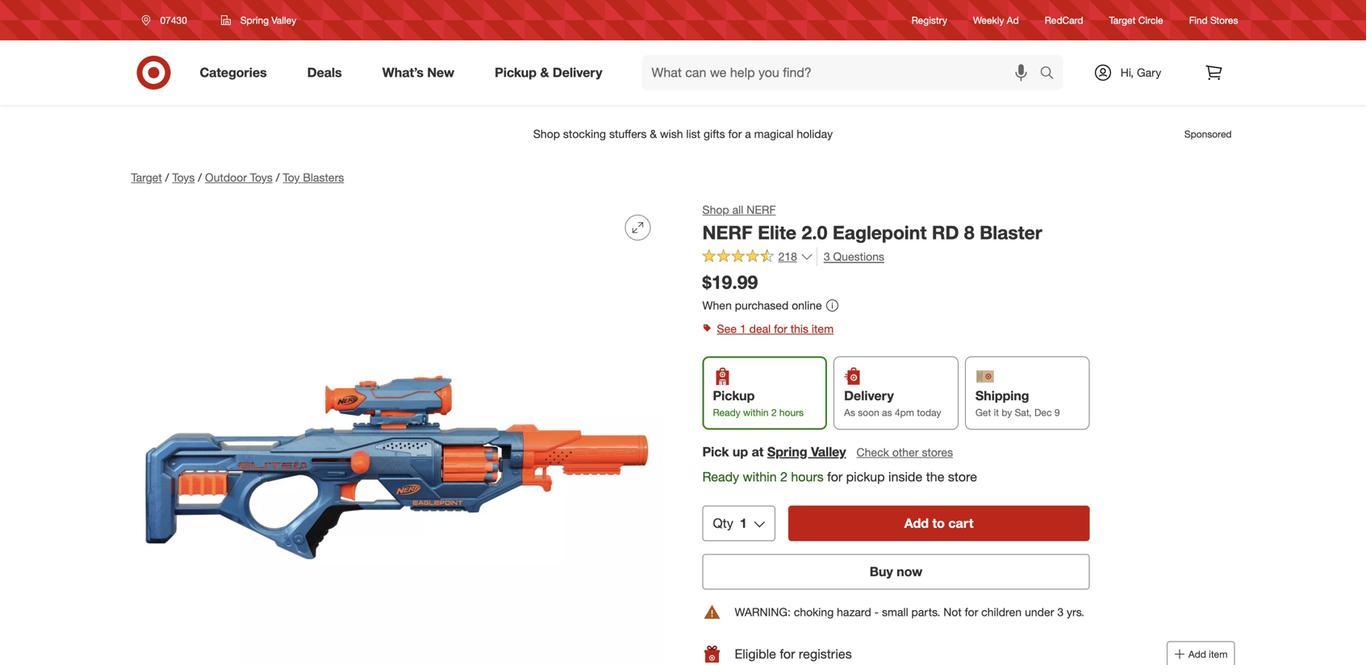 Task type: vqa. For each thing, say whether or not it's contained in the screenshot.
Get it by Wed, Nov 22 Free shipping with $35 orders - Exclusions Apply.
no



Task type: locate. For each thing, give the bounding box(es) containing it.
pickup inside pickup ready within 2 hours
[[713, 388, 755, 404]]

0 horizontal spatial item
[[812, 322, 834, 336]]

parts.
[[912, 605, 941, 619]]

redcard link
[[1045, 13, 1084, 27]]

1 vertical spatial ready
[[703, 469, 740, 485]]

218 link
[[703, 248, 814, 267]]

target left toys link
[[131, 170, 162, 184]]

hi,
[[1121, 65, 1134, 80]]

3 down 2.0
[[824, 250, 830, 264]]

1 vertical spatial item
[[1210, 648, 1228, 660]]

search
[[1033, 66, 1072, 82]]

0 vertical spatial nerf
[[747, 203, 776, 217]]

as
[[845, 406, 856, 418]]

target for target / toys / outdoor toys / toy blasters
[[131, 170, 162, 184]]

0 vertical spatial 1
[[740, 322, 747, 336]]

valley
[[272, 14, 296, 26], [811, 444, 847, 460]]

target circle
[[1110, 14, 1164, 26]]

0 vertical spatial valley
[[272, 14, 296, 26]]

1 vertical spatial 2
[[781, 469, 788, 485]]

delivery inside delivery as soon as 4pm today
[[845, 388, 894, 404]]

pick
[[703, 444, 729, 460]]

0 horizontal spatial valley
[[272, 14, 296, 26]]

spring up the categories link
[[240, 14, 269, 26]]

find stores
[[1190, 14, 1239, 26]]

1 horizontal spatial spring
[[768, 444, 808, 460]]

0 horizontal spatial 2
[[772, 406, 777, 418]]

gary
[[1138, 65, 1162, 80]]

check
[[857, 445, 890, 459]]

1 horizontal spatial toys
[[250, 170, 273, 184]]

stores
[[1211, 14, 1239, 26]]

ready
[[713, 406, 741, 418], [703, 469, 740, 485]]

2 up pick up at spring valley
[[772, 406, 777, 418]]

0 horizontal spatial 3
[[824, 250, 830, 264]]

yrs.
[[1067, 605, 1085, 619]]

purchased
[[735, 298, 789, 312]]

pickup up up
[[713, 388, 755, 404]]

1 / from the left
[[165, 170, 169, 184]]

hours down spring valley button
[[792, 469, 824, 485]]

within down at
[[743, 469, 777, 485]]

1 horizontal spatial add
[[1189, 648, 1207, 660]]

1 vertical spatial pickup
[[713, 388, 755, 404]]

spring right at
[[768, 444, 808, 460]]

1 horizontal spatial pickup
[[713, 388, 755, 404]]

0 horizontal spatial toys
[[172, 170, 195, 184]]

3 questions link
[[817, 248, 885, 266]]

when purchased online
[[703, 298, 822, 312]]

toys right target 'link'
[[172, 170, 195, 184]]

by
[[1002, 406, 1013, 418]]

What can we help you find? suggestions appear below search field
[[642, 55, 1044, 90]]

07430 button
[[131, 6, 204, 35]]

0 vertical spatial hours
[[780, 406, 804, 418]]

1 for qty
[[740, 515, 747, 531]]

0 vertical spatial ready
[[713, 406, 741, 418]]

advertisement region
[[118, 115, 1249, 153]]

1 horizontal spatial 3
[[1058, 605, 1064, 619]]

weekly ad link
[[974, 13, 1019, 27]]

/ left toy
[[276, 170, 280, 184]]

questions
[[834, 250, 885, 264]]

1 horizontal spatial /
[[198, 170, 202, 184]]

0 horizontal spatial add
[[905, 515, 929, 531]]

valley up deals link
[[272, 14, 296, 26]]

this
[[791, 322, 809, 336]]

within
[[744, 406, 769, 418], [743, 469, 777, 485]]

add
[[905, 515, 929, 531], [1189, 648, 1207, 660]]

up
[[733, 444, 749, 460]]

toy blasters link
[[283, 170, 344, 184]]

2 horizontal spatial /
[[276, 170, 280, 184]]

0 vertical spatial 2
[[772, 406, 777, 418]]

buy
[[870, 564, 894, 580]]

2 1 from the top
[[740, 515, 747, 531]]

nerf elite 2.0 eaglepoint rd 8 blaster, 1 of 11 image
[[131, 202, 664, 665]]

spring valley button
[[211, 6, 307, 35]]

within up at
[[744, 406, 769, 418]]

3
[[824, 250, 830, 264], [1058, 605, 1064, 619]]

1 right qty
[[740, 515, 747, 531]]

1 horizontal spatial target
[[1110, 14, 1136, 26]]

1 horizontal spatial valley
[[811, 444, 847, 460]]

find
[[1190, 14, 1208, 26]]

get
[[976, 406, 992, 418]]

0 horizontal spatial /
[[165, 170, 169, 184]]

0 vertical spatial delivery
[[553, 65, 603, 80]]

/
[[165, 170, 169, 184], [198, 170, 202, 184], [276, 170, 280, 184]]

8
[[965, 221, 975, 244]]

pickup for ready
[[713, 388, 755, 404]]

buy now
[[870, 564, 923, 580]]

1 for see
[[740, 322, 747, 336]]

add item
[[1189, 648, 1228, 660]]

for
[[774, 322, 788, 336], [828, 469, 843, 485], [965, 605, 979, 619], [780, 646, 796, 662]]

deal
[[750, 322, 771, 336]]

hours up spring valley button
[[780, 406, 804, 418]]

0 vertical spatial item
[[812, 322, 834, 336]]

registry link
[[912, 13, 948, 27]]

valley inside dropdown button
[[272, 14, 296, 26]]

target left circle
[[1110, 14, 1136, 26]]

item inside add item button
[[1210, 648, 1228, 660]]

when
[[703, 298, 732, 312]]

1 vertical spatial 1
[[740, 515, 747, 531]]

&
[[541, 65, 549, 80]]

delivery up the soon
[[845, 388, 894, 404]]

1 right see
[[740, 322, 747, 336]]

0 horizontal spatial spring
[[240, 14, 269, 26]]

item inside the see 1 deal for this item link
[[812, 322, 834, 336]]

qty 1
[[713, 515, 747, 531]]

target
[[1110, 14, 1136, 26], [131, 170, 162, 184]]

online
[[792, 298, 822, 312]]

not
[[944, 605, 962, 619]]

0 horizontal spatial delivery
[[553, 65, 603, 80]]

find stores link
[[1190, 13, 1239, 27]]

valley up ready within 2 hours for pickup inside the store
[[811, 444, 847, 460]]

outdoor toys link
[[205, 170, 273, 184]]

0 horizontal spatial target
[[131, 170, 162, 184]]

1 1 from the top
[[740, 322, 747, 336]]

spring
[[240, 14, 269, 26], [768, 444, 808, 460]]

3 questions
[[824, 250, 885, 264]]

under
[[1025, 605, 1055, 619]]

1 vertical spatial add
[[1189, 648, 1207, 660]]

categories link
[[186, 55, 287, 90]]

nerf
[[747, 203, 776, 217], [703, 221, 753, 244]]

0 vertical spatial within
[[744, 406, 769, 418]]

ready down pick
[[703, 469, 740, 485]]

pickup left '&'
[[495, 65, 537, 80]]

4pm
[[895, 406, 915, 418]]

0 vertical spatial spring
[[240, 14, 269, 26]]

2 down pick up at spring valley
[[781, 469, 788, 485]]

nerf down all
[[703, 221, 753, 244]]

1 horizontal spatial 2
[[781, 469, 788, 485]]

/ left toys link
[[165, 170, 169, 184]]

1 toys from the left
[[172, 170, 195, 184]]

target / toys / outdoor toys / toy blasters
[[131, 170, 344, 184]]

ready within 2 hours for pickup inside the store
[[703, 469, 978, 485]]

nerf right all
[[747, 203, 776, 217]]

dec
[[1035, 406, 1052, 418]]

1 horizontal spatial item
[[1210, 648, 1228, 660]]

pickup ready within 2 hours
[[713, 388, 804, 418]]

toy
[[283, 170, 300, 184]]

0 vertical spatial target
[[1110, 14, 1136, 26]]

toys
[[172, 170, 195, 184], [250, 170, 273, 184]]

shop
[[703, 203, 730, 217]]

hi, gary
[[1121, 65, 1162, 80]]

item
[[812, 322, 834, 336], [1210, 648, 1228, 660]]

toys left toy
[[250, 170, 273, 184]]

it
[[994, 406, 1000, 418]]

for left this
[[774, 322, 788, 336]]

2 toys from the left
[[250, 170, 273, 184]]

hours
[[780, 406, 804, 418], [792, 469, 824, 485]]

3 left yrs.
[[1058, 605, 1064, 619]]

delivery right '&'
[[553, 65, 603, 80]]

2
[[772, 406, 777, 418], [781, 469, 788, 485]]

218
[[779, 250, 798, 264]]

1 horizontal spatial delivery
[[845, 388, 894, 404]]

0 vertical spatial add
[[905, 515, 929, 531]]

ready up pick
[[713, 406, 741, 418]]

1 vertical spatial target
[[131, 170, 162, 184]]

1 vertical spatial delivery
[[845, 388, 894, 404]]

ready inside pickup ready within 2 hours
[[713, 406, 741, 418]]

0 horizontal spatial pickup
[[495, 65, 537, 80]]

pickup
[[847, 469, 885, 485]]

/ right toys link
[[198, 170, 202, 184]]

0 vertical spatial pickup
[[495, 65, 537, 80]]



Task type: describe. For each thing, give the bounding box(es) containing it.
today
[[917, 406, 942, 418]]

to
[[933, 515, 945, 531]]

see 1 deal for this item
[[717, 322, 834, 336]]

1 vertical spatial 3
[[1058, 605, 1064, 619]]

spring valley button
[[768, 443, 847, 461]]

see
[[717, 322, 737, 336]]

the
[[927, 469, 945, 485]]

add to cart button
[[789, 506, 1090, 541]]

hours inside pickup ready within 2 hours
[[780, 406, 804, 418]]

blaster
[[980, 221, 1043, 244]]

target link
[[131, 170, 162, 184]]

weekly
[[974, 14, 1005, 26]]

0 vertical spatial 3
[[824, 250, 830, 264]]

qty
[[713, 515, 734, 531]]

shipping
[[976, 388, 1030, 404]]

pick up at spring valley
[[703, 444, 847, 460]]

target for target circle
[[1110, 14, 1136, 26]]

warning:
[[735, 605, 791, 619]]

pickup & delivery
[[495, 65, 603, 80]]

2 inside pickup ready within 2 hours
[[772, 406, 777, 418]]

add to cart
[[905, 515, 974, 531]]

registries
[[799, 646, 852, 662]]

see 1 deal for this item link
[[703, 318, 1236, 340]]

what's
[[382, 65, 424, 80]]

1 vertical spatial nerf
[[703, 221, 753, 244]]

what's new link
[[369, 55, 475, 90]]

for left pickup
[[828, 469, 843, 485]]

children
[[982, 605, 1022, 619]]

soon
[[858, 406, 880, 418]]

07430
[[160, 14, 187, 26]]

sat,
[[1015, 406, 1032, 418]]

now
[[897, 564, 923, 580]]

1 vertical spatial spring
[[768, 444, 808, 460]]

deals
[[307, 65, 342, 80]]

spring inside dropdown button
[[240, 14, 269, 26]]

warning: choking hazard - small parts. not for children under 3 yrs.
[[735, 605, 1085, 619]]

1 vertical spatial hours
[[792, 469, 824, 485]]

categories
[[200, 65, 267, 80]]

for right eligible
[[780, 646, 796, 662]]

store
[[949, 469, 978, 485]]

weekly ad
[[974, 14, 1019, 26]]

outdoor
[[205, 170, 247, 184]]

add for add to cart
[[905, 515, 929, 531]]

rd
[[932, 221, 960, 244]]

shipping get it by sat, dec 9
[[976, 388, 1061, 418]]

search button
[[1033, 55, 1072, 94]]

check other stores button
[[856, 444, 954, 461]]

$19.99
[[703, 271, 758, 294]]

target circle link
[[1110, 13, 1164, 27]]

-
[[875, 605, 879, 619]]

1 vertical spatial valley
[[811, 444, 847, 460]]

shop all nerf nerf elite 2.0 eaglepoint rd 8 blaster
[[703, 203, 1043, 244]]

stores
[[922, 445, 954, 459]]

for inside the see 1 deal for this item link
[[774, 322, 788, 336]]

circle
[[1139, 14, 1164, 26]]

for right the "not"
[[965, 605, 979, 619]]

small
[[882, 605, 909, 619]]

all
[[733, 203, 744, 217]]

choking
[[794, 605, 834, 619]]

inside
[[889, 469, 923, 485]]

new
[[427, 65, 455, 80]]

ad
[[1007, 14, 1019, 26]]

add item button
[[1167, 641, 1236, 665]]

deals link
[[294, 55, 362, 90]]

2 / from the left
[[198, 170, 202, 184]]

9
[[1055, 406, 1061, 418]]

toys link
[[172, 170, 195, 184]]

registry
[[912, 14, 948, 26]]

pickup for &
[[495, 65, 537, 80]]

eligible
[[735, 646, 777, 662]]

pickup & delivery link
[[481, 55, 623, 90]]

3 / from the left
[[276, 170, 280, 184]]

as
[[883, 406, 893, 418]]

other
[[893, 445, 919, 459]]

within inside pickup ready within 2 hours
[[744, 406, 769, 418]]

check other stores
[[857, 445, 954, 459]]

eligible for registries
[[735, 646, 852, 662]]

add for add item
[[1189, 648, 1207, 660]]

what's new
[[382, 65, 455, 80]]

hazard
[[837, 605, 872, 619]]

1 vertical spatial within
[[743, 469, 777, 485]]

cart
[[949, 515, 974, 531]]

buy now button
[[703, 554, 1090, 590]]

delivery as soon as 4pm today
[[845, 388, 942, 418]]



